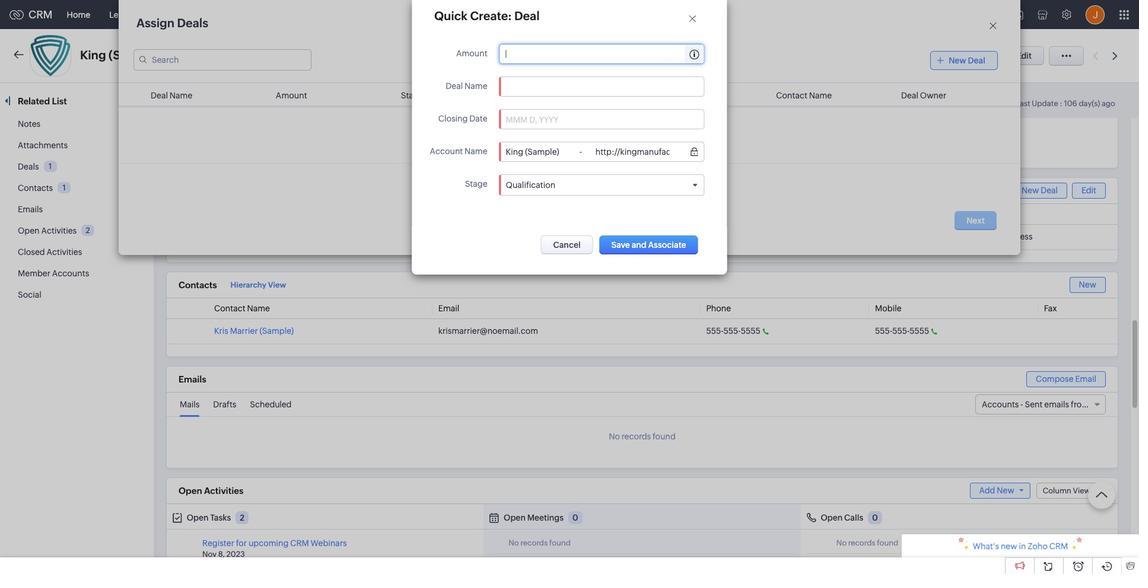 Task type: vqa. For each thing, say whether or not it's contained in the screenshot.
FOR
yes



Task type: describe. For each thing, give the bounding box(es) containing it.
new link
[[1069, 277, 1106, 293]]

0 vertical spatial 2
[[86, 226, 90, 235]]

1 horizontal spatial stage
[[465, 179, 487, 189]]

no records found for accounts - sent emails from crm
[[609, 432, 676, 441]]

closed
[[18, 247, 45, 257]]

0 vertical spatial account
[[651, 91, 684, 100]]

send email
[[944, 51, 988, 61]]

(%)
[[739, 209, 750, 219]]

closing date link
[[526, 91, 575, 100]]

open calls
[[821, 513, 863, 523]]

compose
[[1036, 374, 1074, 384]]

0 horizontal spatial account name
[[430, 147, 487, 156]]

2 555-555-5555 from the left
[[875, 326, 929, 336]]

no attachment
[[604, 135, 663, 144]]

probability
[[696, 209, 737, 219]]

account name link
[[651, 91, 709, 100]]

new inside button
[[949, 56, 966, 65]]

create: deal
[[470, 9, 540, 23]]

0 horizontal spatial deal name
[[151, 91, 192, 100]]

records for open meetings
[[521, 539, 548, 548]]

0 vertical spatial contacts
[[151, 10, 186, 19]]

no records found for open calls
[[836, 539, 898, 548]]

email for compose email
[[1075, 374, 1096, 384]]

2023
[[226, 550, 245, 559]]

open tasks
[[187, 513, 231, 523]]

campaigns
[[483, 10, 527, 19]]

1 vertical spatial calls
[[844, 513, 863, 523]]

no for open calls
[[836, 539, 847, 548]]

1 vertical spatial contacts link
[[18, 183, 53, 193]]

deal right stage link
[[446, 81, 463, 91]]

0 vertical spatial (sample)
[[109, 48, 160, 62]]

quick
[[434, 9, 468, 23]]

0 horizontal spatial email
[[438, 304, 459, 313]]

sent
[[1025, 400, 1043, 409]]

1 horizontal spatial contact name link
[[776, 91, 832, 100]]

1 555-555-5555 from the left
[[706, 326, 760, 336]]

hierarchy view link
[[231, 278, 286, 293]]

106
[[1064, 99, 1077, 108]]

hierarchy
[[231, 281, 266, 290]]

attachment
[[617, 135, 663, 144]]

1 vertical spatial closing date
[[438, 114, 487, 123]]

found.
[[513, 130, 539, 140]]

1 horizontal spatial deal name
[[446, 81, 487, 91]]

mobile
[[875, 304, 902, 313]]

overview
[[180, 95, 220, 105]]

attachments
[[18, 141, 68, 150]]

1 for contacts
[[63, 183, 66, 192]]

campaigns link
[[474, 0, 537, 29]]

king
[[80, 48, 106, 62]]

deal owner link
[[901, 91, 946, 100]]

new business
[[980, 232, 1033, 241]]

0 horizontal spatial accounts
[[52, 269, 89, 278]]

1 horizontal spatial contact
[[776, 91, 807, 100]]

found for open calls
[[877, 539, 898, 548]]

send
[[944, 51, 965, 61]]

owner
[[920, 91, 946, 100]]

phone link
[[706, 304, 731, 313]]

edit link
[[1072, 183, 1106, 199]]

kris marrier (sample)
[[214, 326, 294, 336]]

emails link
[[18, 205, 43, 214]]

in
[[1019, 542, 1026, 551]]

stage link
[[401, 91, 423, 100]]

what's
[[973, 542, 999, 551]]

related list
[[18, 96, 69, 106]]

view
[[268, 281, 286, 290]]

emails
[[1044, 400, 1069, 409]]

assign deals
[[136, 16, 208, 30]]

crm right from
[[1091, 400, 1110, 409]]

0 vertical spatial closing
[[526, 91, 556, 100]]

from
[[1071, 400, 1089, 409]]

activities for 'closed activities' link
[[47, 247, 82, 257]]

60
[[696, 232, 707, 241]]

type
[[980, 209, 998, 219]]

http://kingmanufacturing.com
[[167, 51, 294, 61]]

reports
[[434, 10, 464, 19]]

tasks
[[210, 513, 231, 523]]

upcoming
[[249, 539, 289, 548]]

related
[[18, 96, 50, 106]]

type link
[[980, 209, 998, 219]]

2 555- from the left
[[724, 326, 741, 336]]

MMM d, yyyy
 text field
[[506, 115, 602, 124]]

quick create: deal
[[434, 9, 540, 23]]

open activities link
[[18, 226, 77, 236]]

1 horizontal spatial (sample)
[[260, 326, 294, 336]]

send email button
[[932, 46, 1000, 65]]

1 555- from the left
[[706, 326, 724, 336]]

update
[[1032, 99, 1058, 108]]

what's new in zoho crm link
[[902, 535, 1139, 558]]

decision
[[506, 232, 539, 241]]

new deal for 'new deal' link
[[1022, 186, 1058, 195]]

1 horizontal spatial open activities
[[179, 486, 244, 496]]

register for upcoming crm webinars link
[[202, 539, 347, 548]]

member
[[18, 269, 50, 278]]

edit inside button
[[1017, 51, 1032, 61]]

fax
[[1044, 304, 1057, 313]]

home
[[67, 10, 90, 19]]

0 horizontal spatial amount
[[276, 91, 307, 100]]

:
[[1060, 99, 1063, 108]]

0 horizontal spatial date
[[469, 114, 487, 123]]

1 vertical spatial deals
[[18, 162, 39, 171]]

for
[[236, 539, 247, 548]]

deal left owner
[[901, 91, 919, 100]]

overview link
[[180, 95, 220, 105]]

0 vertical spatial deals
[[177, 16, 208, 30]]

register for upcoming crm webinars nov 8, 2023
[[202, 539, 347, 559]]

2 vertical spatial activities
[[204, 486, 244, 496]]

compose email
[[1036, 374, 1096, 384]]

kris
[[214, 326, 228, 336]]

1 horizontal spatial emails
[[179, 375, 206, 385]]

no deal found.
[[482, 130, 539, 140]]

identify
[[475, 232, 504, 241]]

accounts for accounts - sent emails from crm
[[982, 400, 1019, 409]]

http://kingmanufacturing.com link
[[167, 51, 294, 61]]

deal left edit link
[[1041, 186, 1058, 195]]

email link
[[438, 304, 459, 313]]

8,
[[218, 550, 225, 559]]

1 vertical spatial contacts
[[18, 183, 53, 193]]

1 horizontal spatial contact name
[[776, 91, 832, 100]]

kris marrier (sample) link
[[214, 326, 294, 336]]

meetings
[[527, 513, 564, 523]]

2 vertical spatial contacts
[[179, 280, 217, 290]]

krismarrier@noemail.com
[[438, 326, 538, 336]]

1 vertical spatial edit
[[1082, 186, 1096, 195]]

accounts for accounts
[[205, 10, 242, 19]]

2 5555 from the left
[[910, 326, 929, 336]]

deal owner
[[901, 91, 946, 100]]

found for accounts - sent emails from crm
[[653, 432, 676, 441]]

king (sample) - http://kingmanufacturing.com
[[80, 48, 294, 62]]

1 5555 from the left
[[741, 326, 760, 336]]

identify decision makers
[[475, 232, 569, 241]]



Task type: locate. For each thing, give the bounding box(es) containing it.
1 0 from the left
[[572, 513, 578, 523]]

edit button
[[1004, 46, 1044, 65]]

leads link
[[100, 0, 142, 29]]

5555
[[741, 326, 760, 336], [910, 326, 929, 336]]

0 horizontal spatial contact name
[[214, 304, 270, 313]]

emails up mails
[[179, 375, 206, 385]]

2 right tasks
[[240, 513, 244, 523]]

contacts link up the emails link
[[18, 183, 53, 193]]

1 vertical spatial email
[[438, 304, 459, 313]]

0 horizontal spatial records
[[521, 539, 548, 548]]

555-555-5555 down the mobile link
[[875, 326, 929, 336]]

stage
[[401, 91, 423, 100], [465, 179, 487, 189]]

0 right open calls
[[872, 513, 878, 523]]

contacts up the emails link
[[18, 183, 53, 193]]

0 vertical spatial email
[[966, 51, 988, 61]]

0 vertical spatial contact
[[776, 91, 807, 100]]

email inside button
[[966, 51, 988, 61]]

1 right the deals link
[[49, 162, 52, 171]]

1 horizontal spatial closing date
[[526, 91, 575, 100]]

closed activities
[[18, 247, 82, 257]]

1 vertical spatial emails
[[179, 375, 206, 385]]

0 horizontal spatial 0
[[572, 513, 578, 523]]

crm right "zoho"
[[1049, 542, 1068, 551]]

1 vertical spatial date
[[469, 114, 487, 123]]

leads
[[109, 10, 132, 19]]

date up mmm d, yyyy text field
[[557, 91, 575, 100]]

timeline
[[245, 95, 280, 105]]

0 vertical spatial edit
[[1017, 51, 1032, 61]]

1 horizontal spatial 1
[[63, 183, 66, 192]]

1 horizontal spatial 555-555-5555
[[875, 326, 929, 336]]

0 vertical spatial 1
[[49, 162, 52, 171]]

1 horizontal spatial calls
[[844, 513, 863, 523]]

1 horizontal spatial found
[[653, 432, 676, 441]]

0 vertical spatial new deal
[[949, 56, 986, 65]]

list
[[52, 96, 67, 106]]

deal name down king (sample) - http://kingmanufacturing.com
[[151, 91, 192, 100]]

1 horizontal spatial records
[[622, 432, 651, 441]]

1 vertical spatial -
[[1021, 400, 1023, 409]]

open activities up 'closed activities' link
[[18, 226, 77, 236]]

None text field
[[506, 147, 669, 157]]

0 horizontal spatial open activities
[[18, 226, 77, 236]]

probability (%)
[[696, 209, 750, 219]]

deals
[[177, 16, 208, 30], [18, 162, 39, 171]]

edit right 'new deal' link
[[1082, 186, 1096, 195]]

deal name
[[446, 81, 487, 91], [151, 91, 192, 100]]

2 horizontal spatial found
[[877, 539, 898, 548]]

1 horizontal spatial no records found
[[609, 432, 676, 441]]

1 vertical spatial 2
[[240, 513, 244, 523]]

records for accounts - sent emails from crm
[[622, 432, 651, 441]]

closing date up mmm d, yyyy text field
[[526, 91, 575, 100]]

email for send email
[[966, 51, 988, 61]]

no for open meetings
[[509, 539, 519, 548]]

0 horizontal spatial contact
[[214, 304, 245, 313]]

0 horizontal spatial emails
[[18, 205, 43, 214]]

accounts - sent emails from crm
[[982, 400, 1110, 409]]

0 horizontal spatial new deal
[[949, 56, 986, 65]]

deals link
[[18, 162, 39, 171]]

2 horizontal spatial no records found
[[836, 539, 898, 548]]

0 vertical spatial activities
[[41, 226, 77, 236]]

0 vertical spatial calls
[[396, 10, 415, 19]]

2 horizontal spatial records
[[848, 539, 876, 548]]

no for accounts - sent emails from crm
[[609, 432, 620, 441]]

nov
[[202, 550, 217, 559]]

qualification
[[506, 180, 556, 190]]

0 vertical spatial contacts link
[[142, 0, 196, 29]]

contacts link
[[142, 0, 196, 29], [18, 183, 53, 193]]

deals down attachments
[[18, 162, 39, 171]]

name
[[465, 81, 487, 91], [170, 91, 192, 100], [686, 91, 709, 100], [809, 91, 832, 100], [465, 147, 487, 156], [247, 304, 270, 313]]

open
[[18, 226, 39, 236], [179, 486, 202, 496], [187, 513, 209, 523], [504, 513, 526, 523], [821, 513, 843, 523]]

0 vertical spatial contact name link
[[776, 91, 832, 100]]

0 horizontal spatial calls
[[396, 10, 415, 19]]

email right send on the right top
[[966, 51, 988, 61]]

2 right open activities "link" in the top left of the page
[[86, 226, 90, 235]]

date up no deal found.
[[469, 114, 487, 123]]

0 horizontal spatial closing
[[438, 114, 468, 123]]

0 vertical spatial closing date
[[526, 91, 575, 100]]

1 up open activities "link" in the top left of the page
[[63, 183, 66, 192]]

social
[[18, 290, 41, 300]]

(sample)
[[109, 48, 160, 62], [260, 326, 294, 336]]

date
[[557, 91, 575, 100], [469, 114, 487, 123]]

1 horizontal spatial account
[[651, 91, 684, 100]]

emails up open activities "link" in the top left of the page
[[18, 205, 43, 214]]

webinars
[[311, 539, 347, 548]]

activities for open activities "link" in the top left of the page
[[41, 226, 77, 236]]

day(s)
[[1079, 99, 1100, 108]]

1 horizontal spatial deals
[[177, 16, 208, 30]]

1 vertical spatial closing
[[438, 114, 468, 123]]

email up krismarrier@noemail.com
[[438, 304, 459, 313]]

0 horizontal spatial 555-555-5555
[[706, 326, 760, 336]]

1 horizontal spatial 0
[[872, 513, 878, 523]]

activities up 'closed activities' link
[[41, 226, 77, 236]]

crm inside register for upcoming crm webinars nov 8, 2023
[[290, 539, 309, 548]]

555-555-5555 down phone link
[[706, 326, 760, 336]]

deal left overview
[[151, 91, 168, 100]]

notes link
[[18, 119, 40, 129]]

timeline link
[[245, 95, 280, 105]]

member accounts link
[[18, 269, 89, 278]]

0 for calls
[[872, 513, 878, 523]]

phone
[[706, 304, 731, 313]]

1 horizontal spatial email
[[966, 51, 988, 61]]

open activities
[[18, 226, 77, 236], [179, 486, 244, 496]]

0 horizontal spatial account
[[430, 147, 463, 156]]

4 555- from the left
[[892, 326, 910, 336]]

found for open meetings
[[549, 539, 571, 548]]

scheduled
[[250, 400, 292, 409]]

mobile link
[[875, 304, 902, 313]]

accounts link
[[196, 0, 252, 29]]

deals up king (sample) - http://kingmanufacturing.com
[[177, 16, 208, 30]]

1 vertical spatial account
[[430, 147, 463, 156]]

Search text field
[[133, 49, 311, 71]]

next record image
[[1112, 52, 1120, 60]]

1 vertical spatial stage
[[465, 179, 487, 189]]

activities up tasks
[[204, 486, 244, 496]]

0 horizontal spatial -
[[163, 51, 165, 61]]

3 555- from the left
[[875, 326, 893, 336]]

1 vertical spatial contact name link
[[214, 304, 270, 313]]

1 for deals
[[49, 162, 52, 171]]

- inside king (sample) - http://kingmanufacturing.com
[[163, 51, 165, 61]]

None text field
[[506, 49, 669, 59]]

contact
[[776, 91, 807, 100], [214, 304, 245, 313]]

accounts
[[205, 10, 242, 19], [52, 269, 89, 278], [982, 400, 1019, 409]]

0 horizontal spatial edit
[[1017, 51, 1032, 61]]

new deal inside new deal button
[[949, 56, 986, 65]]

accounts left "sent"
[[982, 400, 1019, 409]]

open meetings
[[504, 513, 564, 523]]

1 vertical spatial amount
[[276, 91, 307, 100]]

email up from
[[1075, 374, 1096, 384]]

contacts up king (sample) - http://kingmanufacturing.com
[[151, 10, 186, 19]]

logo image
[[9, 10, 24, 19]]

new deal link
[[1012, 183, 1067, 199]]

-
[[163, 51, 165, 61], [1021, 400, 1023, 409]]

accounts down 'closed activities' link
[[52, 269, 89, 278]]

555-
[[706, 326, 724, 336], [724, 326, 741, 336], [875, 326, 893, 336], [892, 326, 910, 336]]

1 horizontal spatial edit
[[1082, 186, 1096, 195]]

closed activities link
[[18, 247, 82, 257]]

deal left 'found.'
[[495, 130, 512, 140]]

2 horizontal spatial accounts
[[982, 400, 1019, 409]]

activities
[[41, 226, 77, 236], [47, 247, 82, 257], [204, 486, 244, 496]]

0 vertical spatial amount
[[456, 49, 487, 58]]

account name
[[651, 91, 709, 100], [430, 147, 487, 156]]

1 horizontal spatial amount
[[456, 49, 487, 58]]

add
[[979, 486, 995, 495]]

1 vertical spatial accounts
[[52, 269, 89, 278]]

Qualification field
[[500, 175, 704, 195]]

add new
[[979, 486, 1014, 495]]

marrier
[[230, 326, 258, 336]]

no records found
[[609, 432, 676, 441], [509, 539, 571, 548], [836, 539, 898, 548]]

- down assign
[[163, 51, 165, 61]]

new
[[949, 56, 966, 65], [1022, 186, 1039, 195], [980, 232, 997, 241], [1079, 280, 1096, 290], [997, 486, 1014, 495]]

- left "sent"
[[1021, 400, 1023, 409]]

1 horizontal spatial contacts link
[[142, 0, 196, 29]]

0 right meetings
[[572, 513, 578, 523]]

closing date
[[526, 91, 575, 100], [438, 114, 487, 123]]

makers
[[541, 232, 569, 241]]

activities up member accounts link
[[47, 247, 82, 257]]

contact name link
[[776, 91, 832, 100], [214, 304, 270, 313]]

contacts link up king (sample) - http://kingmanufacturing.com
[[142, 0, 196, 29]]

home link
[[57, 0, 100, 29]]

crm left "webinars"
[[290, 539, 309, 548]]

0 horizontal spatial 5555
[[741, 326, 760, 336]]

hierarchy view
[[231, 281, 286, 290]]

deal name right stage link
[[446, 81, 487, 91]]

accounts up http://kingmanufacturing.com
[[205, 10, 242, 19]]

deal
[[968, 56, 986, 65], [446, 81, 463, 91], [151, 91, 168, 100], [901, 91, 919, 100], [495, 130, 512, 140], [1041, 186, 1058, 195]]

assign
[[136, 16, 175, 30]]

new deal inside 'new deal' link
[[1022, 186, 1058, 195]]

fax link
[[1044, 304, 1057, 313]]

notes
[[18, 119, 40, 129]]

1 horizontal spatial 5555
[[910, 326, 929, 336]]

0 vertical spatial stage
[[401, 91, 423, 100]]

deal name link
[[151, 91, 192, 100]]

crm
[[28, 8, 53, 21], [1091, 400, 1110, 409], [290, 539, 309, 548], [1049, 542, 1068, 551]]

0 horizontal spatial closing date
[[438, 114, 487, 123]]

1 vertical spatial open activities
[[179, 486, 244, 496]]

new deal button
[[930, 51, 998, 70]]

no
[[482, 130, 493, 140], [604, 135, 615, 144], [609, 432, 620, 441], [509, 539, 519, 548], [836, 539, 847, 548]]

0 vertical spatial open activities
[[18, 226, 77, 236]]

no records found for open meetings
[[509, 539, 571, 548]]

0 horizontal spatial (sample)
[[109, 48, 160, 62]]

crm link
[[9, 8, 53, 21]]

1 vertical spatial 1
[[63, 183, 66, 192]]

1 vertical spatial contact
[[214, 304, 245, 313]]

new deal for new deal button
[[949, 56, 986, 65]]

0 vertical spatial date
[[557, 91, 575, 100]]

last
[[1016, 99, 1030, 108]]

new
[[1001, 542, 1017, 551]]

0 horizontal spatial stage
[[401, 91, 423, 100]]

0 horizontal spatial 2
[[86, 226, 90, 235]]

calls
[[396, 10, 415, 19], [844, 513, 863, 523]]

contacts left hierarchy
[[179, 280, 217, 290]]

drafts
[[213, 400, 236, 409]]

social link
[[18, 290, 41, 300]]

(sample) right marrier
[[260, 326, 294, 336]]

1 horizontal spatial -
[[1021, 400, 1023, 409]]

1 horizontal spatial account name
[[651, 91, 709, 100]]

register
[[202, 539, 234, 548]]

0 for meetings
[[572, 513, 578, 523]]

0 horizontal spatial found
[[549, 539, 571, 548]]

open activities up "open tasks"
[[179, 486, 244, 496]]

deal inside button
[[968, 56, 986, 65]]

member accounts
[[18, 269, 89, 278]]

0 vertical spatial emails
[[18, 205, 43, 214]]

(sample) down assign
[[109, 48, 160, 62]]

edit
[[1017, 51, 1032, 61], [1082, 186, 1096, 195]]

2 0 from the left
[[872, 513, 878, 523]]

0 horizontal spatial contact name link
[[214, 304, 270, 313]]

closing date up no deal found.
[[438, 114, 487, 123]]

0 horizontal spatial contacts link
[[18, 183, 53, 193]]

None button
[[541, 236, 593, 255], [600, 236, 698, 255], [541, 236, 593, 255], [600, 236, 698, 255]]

1 vertical spatial (sample)
[[260, 326, 294, 336]]

1 vertical spatial contact name
[[214, 304, 270, 313]]

attachments link
[[18, 141, 68, 150]]

0 vertical spatial account name
[[651, 91, 709, 100]]

1 horizontal spatial closing
[[526, 91, 556, 100]]

1 horizontal spatial date
[[557, 91, 575, 100]]

contacts
[[151, 10, 186, 19], [18, 183, 53, 193], [179, 280, 217, 290]]

crm right logo
[[28, 8, 53, 21]]

contact name
[[776, 91, 832, 100], [214, 304, 270, 313]]

1 horizontal spatial 2
[[240, 513, 244, 523]]

what's new in zoho crm
[[973, 542, 1068, 551]]

1 vertical spatial new deal
[[1022, 186, 1058, 195]]

records for open calls
[[848, 539, 876, 548]]

1 vertical spatial activities
[[47, 247, 82, 257]]

last update : 106 day(s) ago
[[1016, 99, 1115, 108]]

0 horizontal spatial deals
[[18, 162, 39, 171]]

deal right send on the right top
[[968, 56, 986, 65]]

0 horizontal spatial no records found
[[509, 539, 571, 548]]

edit up last
[[1017, 51, 1032, 61]]



